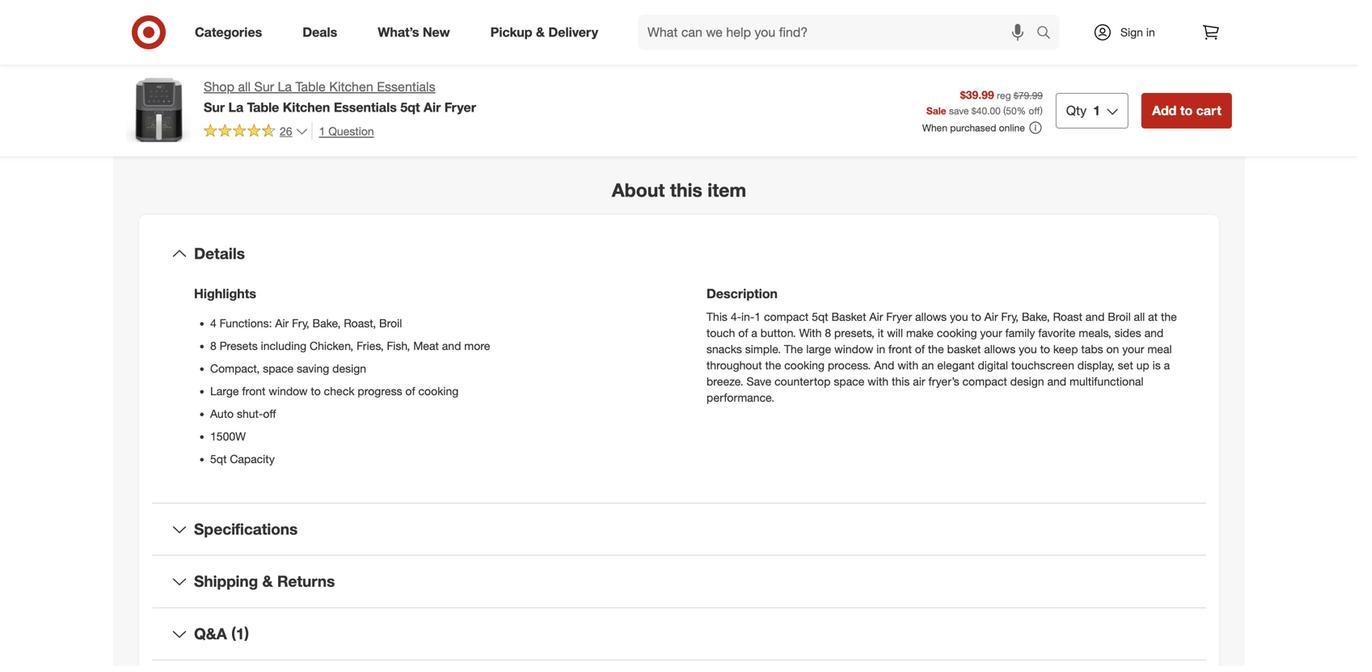 Task type: describe. For each thing, give the bounding box(es) containing it.
0 horizontal spatial allows
[[916, 310, 947, 324]]

advertisement region
[[699, 48, 1233, 109]]

1 vertical spatial sur
[[204, 99, 225, 115]]

this inside description this 4-in-1 compact 5qt basket air fryer allows you to air fry, bake, roast and broil all at the touch of a button.  with 8 presets, it will make cooking your family favorite meals, sides and snacks simple.  the large window in front of the basket allows you to keep tabs on your meal throughout the cooking process.  and with an elegant digital touchscreen display, set up is a breeze.  save countertop space with this air fryer's compact design and multifunctional performance.
[[892, 374, 910, 388]]

shop
[[204, 79, 235, 95]]

front inside description this 4-in-1 compact 5qt basket air fryer allows you to air fry, bake, roast and broil all at the touch of a button.  with 8 presets, it will make cooking your family favorite meals, sides and snacks simple.  the large window in front of the basket allows you to keep tabs on your meal throughout the cooking process.  and with an elegant digital touchscreen display, set up is a breeze.  save countertop space with this air fryer's compact design and multifunctional performance.
[[889, 342, 912, 356]]

sur la table kitchen essentials 5qt air fryer, 5 of 8 image
[[126, 0, 387, 92]]

photo from @targetgems, 6 of 8 image
[[400, 0, 660, 92]]

at
[[1149, 310, 1158, 324]]

including
[[261, 339, 307, 353]]

roast,
[[344, 316, 376, 330]]

1 question
[[319, 124, 374, 138]]

in inside sign in link
[[1147, 25, 1156, 39]]

0 vertical spatial the
[[1162, 310, 1178, 324]]

)
[[1041, 105, 1043, 117]]

$79.99
[[1014, 89, 1043, 101]]

1 horizontal spatial compact
[[963, 374, 1008, 388]]

1 vertical spatial essentials
[[334, 99, 397, 115]]

progress
[[358, 384, 402, 398]]

0 horizontal spatial la
[[229, 99, 244, 115]]

image gallery element
[[126, 0, 660, 140]]

specifications
[[194, 520, 298, 539]]

to down saving
[[311, 384, 321, 398]]

specifications button
[[152, 504, 1207, 555]]

saving
[[297, 361, 329, 376]]

0 vertical spatial la
[[278, 79, 292, 95]]

add to cart
[[1153, 103, 1222, 118]]

shipping & returns button
[[152, 556, 1207, 608]]

meals,
[[1079, 326, 1112, 340]]

image of sur la table kitchen essentials 5qt air fryer image
[[126, 78, 191, 142]]

air up including
[[275, 316, 289, 330]]

favorite
[[1039, 326, 1076, 340]]

fryer inside shop all sur la table kitchen essentials sur la table kitchen essentials 5qt air fryer
[[445, 99, 476, 115]]

what's new link
[[364, 15, 470, 50]]

0 horizontal spatial fry,
[[292, 316, 310, 330]]

multifunctional
[[1070, 374, 1144, 388]]

compact, space saving design
[[210, 361, 366, 376]]

5qt capacity
[[210, 452, 275, 466]]

roast
[[1054, 310, 1083, 324]]

snacks
[[707, 342, 742, 356]]

about
[[612, 179, 665, 202]]

all inside shop all sur la table kitchen essentials sur la table kitchen essentials 5qt air fryer
[[238, 79, 251, 95]]

0 horizontal spatial table
[[247, 99, 279, 115]]

show
[[337, 114, 370, 130]]

sign in
[[1121, 25, 1156, 39]]

fry, inside description this 4-in-1 compact 5qt basket air fryer allows you to air fry, bake, roast and broil all at the touch of a button.  with 8 presets, it will make cooking your family favorite meals, sides and snacks simple.  the large window in front of the basket allows you to keep tabs on your meal throughout the cooking process.  and with an elegant digital touchscreen display, set up is a breeze.  save countertop space with this air fryer's compact design and multifunctional performance.
[[1002, 310, 1019, 324]]

fries,
[[357, 339, 384, 353]]

q&a
[[194, 625, 227, 643]]

2 horizontal spatial cooking
[[937, 326, 978, 340]]

sign
[[1121, 25, 1144, 39]]

display,
[[1078, 358, 1115, 372]]

this
[[707, 310, 728, 324]]

tabs
[[1082, 342, 1104, 356]]

1 vertical spatial the
[[928, 342, 945, 356]]

1 vertical spatial more
[[464, 339, 491, 353]]

0 horizontal spatial space
[[263, 361, 294, 376]]

over
[[842, 10, 863, 24]]

air up the digital
[[985, 310, 999, 324]]

new
[[423, 24, 450, 40]]

it
[[878, 326, 884, 340]]

8 inside description this 4-in-1 compact 5qt basket air fryer allows you to air fry, bake, roast and broil all at the touch of a button.  with 8 presets, it will make cooking your family favorite meals, sides and snacks simple.  the large window in front of the basket allows you to keep tabs on your meal throughout the cooking process.  and with an elegant digital touchscreen display, set up is a breeze.  save countertop space with this air fryer's compact design and multifunctional performance.
[[825, 326, 832, 340]]

0 vertical spatial your
[[981, 326, 1003, 340]]

up
[[1137, 358, 1150, 372]]

1 vertical spatial cooking
[[785, 358, 825, 372]]

search button
[[1030, 15, 1069, 53]]

countertop
[[775, 374, 831, 388]]

q&a (1)
[[194, 625, 249, 643]]

elegant
[[938, 358, 975, 372]]

make
[[907, 326, 934, 340]]

purchased
[[951, 122, 997, 134]]

more inside button
[[374, 114, 403, 130]]

air inside shop all sur la table kitchen essentials sur la table kitchen essentials 5qt air fryer
[[424, 99, 441, 115]]

affirm
[[757, 10, 787, 24]]

0 vertical spatial kitchen
[[329, 79, 374, 95]]

categories
[[195, 24, 262, 40]]

to up touchscreen
[[1041, 342, 1051, 356]]

pickup & delivery link
[[477, 15, 619, 50]]

0 horizontal spatial you
[[950, 310, 969, 324]]

online
[[1000, 122, 1026, 134]]

What can we help you find? suggestions appear below search field
[[638, 15, 1041, 50]]

1 vertical spatial allows
[[985, 342, 1016, 356]]

touchscreen
[[1012, 358, 1075, 372]]

add
[[1153, 103, 1177, 118]]

auto shut-off
[[210, 407, 276, 421]]

throughout
[[707, 358, 762, 372]]

show more images button
[[327, 105, 459, 140]]

0 horizontal spatial the
[[766, 358, 782, 372]]

1 horizontal spatial table
[[296, 79, 326, 95]]

pickup & delivery
[[491, 24, 599, 40]]

40.00
[[977, 105, 1001, 117]]

5qt inside description this 4-in-1 compact 5qt basket air fryer allows you to air fry, bake, roast and broil all at the touch of a button.  with 8 presets, it will make cooking your family favorite meals, sides and snacks simple.  the large window in front of the basket allows you to keep tabs on your meal throughout the cooking process.  and with an elegant digital touchscreen display, set up is a breeze.  save countertop space with this air fryer's compact design and multifunctional performance.
[[812, 310, 829, 324]]

0 horizontal spatial with
[[868, 374, 889, 388]]

sign in link
[[1080, 15, 1181, 50]]

when
[[923, 122, 948, 134]]

all inside description this 4-in-1 compact 5qt basket air fryer allows you to air fry, bake, roast and broil all at the touch of a button.  with 8 presets, it will make cooking your family favorite meals, sides and snacks simple.  the large window in front of the basket allows you to keep tabs on your meal throughout the cooking process.  and with an elegant digital touchscreen display, set up is a breeze.  save countertop space with this air fryer's compact design and multifunctional performance.
[[1135, 310, 1146, 324]]

presets
[[220, 339, 258, 353]]

with affirm on orders over $100
[[731, 10, 891, 24]]

bake, inside description this 4-in-1 compact 5qt basket air fryer allows you to air fry, bake, roast and broil all at the touch of a button.  with 8 presets, it will make cooking your family favorite meals, sides and snacks simple.  the large window in front of the basket allows you to keep tabs on your meal throughout the cooking process.  and with an elegant digital touchscreen display, set up is a breeze.  save countertop space with this air fryer's compact design and multifunctional performance.
[[1022, 310, 1051, 324]]

check
[[324, 384, 355, 398]]

1 horizontal spatial of
[[739, 326, 749, 340]]

1 vertical spatial of
[[916, 342, 925, 356]]

meat
[[413, 339, 439, 353]]

returns
[[277, 572, 335, 591]]

presets,
[[835, 326, 875, 340]]

search
[[1030, 26, 1069, 42]]

and right "meat"
[[442, 339, 461, 353]]

26
[[280, 124, 292, 138]]

will
[[887, 326, 904, 340]]

deals
[[303, 24, 337, 40]]

categories link
[[181, 15, 282, 50]]

delivery
[[549, 24, 599, 40]]

about this item
[[612, 179, 747, 202]]

what's
[[378, 24, 419, 40]]

keep
[[1054, 342, 1079, 356]]

to inside button
[[1181, 103, 1193, 118]]

set
[[1118, 358, 1134, 372]]

0 horizontal spatial a
[[752, 326, 758, 340]]

cart
[[1197, 103, 1222, 118]]

%
[[1017, 105, 1027, 117]]

50
[[1007, 105, 1017, 117]]

chicken,
[[310, 339, 354, 353]]



Task type: locate. For each thing, give the bounding box(es) containing it.
fryer inside description this 4-in-1 compact 5qt basket air fryer allows you to air fry, bake, roast and broil all at the touch of a button.  with 8 presets, it will make cooking your family favorite meals, sides and snacks simple.  the large window in front of the basket allows you to keep tabs on your meal throughout the cooking process.  and with an elegant digital touchscreen display, set up is a breeze.  save countertop space with this air fryer's compact design and multifunctional performance.
[[887, 310, 913, 324]]

in down it
[[877, 342, 886, 356]]

0 horizontal spatial 8
[[210, 339, 217, 353]]

of down in-
[[739, 326, 749, 340]]

breeze.
[[707, 374, 744, 388]]

1 horizontal spatial design
[[1011, 374, 1045, 388]]

compact down the digital
[[963, 374, 1008, 388]]

0 horizontal spatial cooking
[[419, 384, 459, 398]]

details
[[194, 244, 245, 263]]

2 vertical spatial of
[[406, 384, 415, 398]]

& for shipping
[[263, 572, 273, 591]]

0 horizontal spatial window
[[269, 384, 308, 398]]

off
[[1029, 105, 1041, 117], [263, 407, 276, 421]]

1 vertical spatial a
[[1165, 358, 1171, 372]]

1 vertical spatial with
[[868, 374, 889, 388]]

0 vertical spatial of
[[739, 326, 749, 340]]

0 horizontal spatial more
[[374, 114, 403, 130]]

0 horizontal spatial bake,
[[313, 316, 341, 330]]

1 horizontal spatial fry,
[[1002, 310, 1019, 324]]

off inside $39.99 reg $79.99 sale save $ 40.00 ( 50 % off )
[[1029, 105, 1041, 117]]

you up basket
[[950, 310, 969, 324]]

orders
[[806, 10, 838, 24]]

shipping
[[194, 572, 258, 591]]

this left air
[[892, 374, 910, 388]]

table up the 26 link
[[247, 99, 279, 115]]

1 horizontal spatial allows
[[985, 342, 1016, 356]]

2 vertical spatial 5qt
[[210, 452, 227, 466]]

with down and
[[868, 374, 889, 388]]

0 vertical spatial &
[[536, 24, 545, 40]]

5qt right show
[[401, 99, 420, 115]]

shipping & returns
[[194, 572, 335, 591]]

0 vertical spatial all
[[238, 79, 251, 95]]

cooking up countertop
[[785, 358, 825, 372]]

1 vertical spatial all
[[1135, 310, 1146, 324]]

to up basket
[[972, 310, 982, 324]]

0 vertical spatial with
[[731, 10, 754, 24]]

design down touchscreen
[[1011, 374, 1045, 388]]

item
[[708, 179, 747, 202]]

large
[[210, 384, 239, 398]]

& inside dropdown button
[[263, 572, 273, 591]]

0 horizontal spatial 5qt
[[210, 452, 227, 466]]

5qt inside shop all sur la table kitchen essentials sur la table kitchen essentials 5qt air fryer
[[401, 99, 420, 115]]

1 vertical spatial window
[[269, 384, 308, 398]]

an
[[922, 358, 935, 372]]

0 vertical spatial off
[[1029, 105, 1041, 117]]

0 horizontal spatial design
[[333, 361, 366, 376]]

window down compact, space saving design
[[269, 384, 308, 398]]

off right auto
[[263, 407, 276, 421]]

$39.99 reg $79.99 sale save $ 40.00 ( 50 % off )
[[927, 88, 1043, 117]]

and
[[1086, 310, 1105, 324], [1145, 326, 1164, 340], [442, 339, 461, 353], [1048, 374, 1067, 388]]

1 horizontal spatial sur
[[254, 79, 274, 95]]

and down touchscreen
[[1048, 374, 1067, 388]]

your
[[981, 326, 1003, 340], [1123, 342, 1145, 356]]

sponsored
[[1185, 111, 1233, 123]]

2 horizontal spatial 5qt
[[812, 310, 829, 324]]

1 horizontal spatial you
[[1019, 342, 1038, 356]]

1 right 4-
[[755, 310, 761, 324]]

q&a (1) button
[[152, 609, 1207, 660]]

1 horizontal spatial bake,
[[1022, 310, 1051, 324]]

air
[[913, 374, 926, 388]]

description this 4-in-1 compact 5qt basket air fryer allows you to air fry, bake, roast and broil all at the touch of a button.  with 8 presets, it will make cooking your family favorite meals, sides and snacks simple.  the large window in front of the basket allows you to keep tabs on your meal throughout the cooking process.  and with an elegant digital touchscreen display, set up is a breeze.  save countertop space with this air fryer's compact design and multifunctional performance.
[[707, 286, 1178, 405]]

1 vertical spatial kitchen
[[283, 99, 330, 115]]

with
[[731, 10, 754, 24], [800, 326, 822, 340]]

a down in-
[[752, 326, 758, 340]]

fryer down new at the top
[[445, 99, 476, 115]]

2 horizontal spatial the
[[1162, 310, 1178, 324]]

functions:
[[220, 316, 272, 330]]

0 horizontal spatial front
[[242, 384, 266, 398]]

essentials up the question
[[334, 99, 397, 115]]

1 horizontal spatial &
[[536, 24, 545, 40]]

1 horizontal spatial with
[[800, 326, 822, 340]]

& for pickup
[[536, 24, 545, 40]]

with up large
[[800, 326, 822, 340]]

allows up the digital
[[985, 342, 1016, 356]]

this
[[670, 179, 703, 202], [892, 374, 910, 388]]

8 presets including chicken, fries, fish, meat and more
[[210, 339, 491, 353]]

1 horizontal spatial front
[[889, 342, 912, 356]]

design down 8 presets including chicken, fries, fish, meat and more
[[333, 361, 366, 376]]

la up 26
[[278, 79, 292, 95]]

0 vertical spatial 1
[[1094, 103, 1101, 118]]

kitchen up 26
[[283, 99, 330, 115]]

1 vertical spatial 1
[[319, 124, 325, 138]]

(1)
[[231, 625, 249, 643]]

large
[[807, 342, 832, 356]]

& left 'returns' at bottom
[[263, 572, 273, 591]]

with up air
[[898, 358, 919, 372]]

air
[[424, 99, 441, 115], [870, 310, 884, 324], [985, 310, 999, 324], [275, 316, 289, 330]]

1 question link
[[312, 122, 374, 141]]

front
[[889, 342, 912, 356], [242, 384, 266, 398]]

the down simple.
[[766, 358, 782, 372]]

1 horizontal spatial your
[[1123, 342, 1145, 356]]

with inside description this 4-in-1 compact 5qt basket air fryer allows you to air fry, bake, roast and broil all at the touch of a button.  with 8 presets, it will make cooking your family favorite meals, sides and snacks simple.  the large window in front of the basket allows you to keep tabs on your meal throughout the cooking process.  and with an elegant digital touchscreen display, set up is a breeze.  save countertop space with this air fryer's compact design and multifunctional performance.
[[800, 326, 822, 340]]

0 vertical spatial sur
[[254, 79, 274, 95]]

0 horizontal spatial 1
[[319, 124, 325, 138]]

details button
[[152, 228, 1207, 280]]

allows up make
[[916, 310, 947, 324]]

1 vertical spatial &
[[263, 572, 273, 591]]

qty
[[1067, 103, 1087, 118]]

1 horizontal spatial la
[[278, 79, 292, 95]]

description
[[707, 286, 778, 302]]

& right pickup
[[536, 24, 545, 40]]

of down make
[[916, 342, 925, 356]]

1 horizontal spatial a
[[1165, 358, 1171, 372]]

$
[[972, 105, 977, 117]]

5qt down 1500w at the left
[[210, 452, 227, 466]]

1 horizontal spatial space
[[834, 374, 865, 388]]

fish,
[[387, 339, 410, 353]]

on
[[790, 10, 803, 24], [1107, 342, 1120, 356]]

your left family in the right of the page
[[981, 326, 1003, 340]]

essentials
[[377, 79, 436, 95], [334, 99, 397, 115]]

save
[[950, 105, 969, 117]]

with
[[898, 358, 919, 372], [868, 374, 889, 388]]

and up meals,
[[1086, 310, 1105, 324]]

space down including
[[263, 361, 294, 376]]

1 vertical spatial table
[[247, 99, 279, 115]]

1 horizontal spatial window
[[835, 342, 874, 356]]

front down will
[[889, 342, 912, 356]]

on inside description this 4-in-1 compact 5qt basket air fryer allows you to air fry, bake, roast and broil all at the touch of a button.  with 8 presets, it will make cooking your family favorite meals, sides and snacks simple.  the large window in front of the basket allows you to keep tabs on your meal throughout the cooking process.  and with an elegant digital touchscreen display, set up is a breeze.  save countertop space with this air fryer's compact design and multifunctional performance.
[[1107, 342, 1120, 356]]

table
[[296, 79, 326, 95], [247, 99, 279, 115]]

sale
[[927, 105, 947, 117]]

with left the affirm
[[731, 10, 754, 24]]

4-
[[731, 310, 742, 324]]

process.
[[828, 358, 871, 372]]

1 horizontal spatial the
[[928, 342, 945, 356]]

1 horizontal spatial on
[[1107, 342, 1120, 356]]

1 vertical spatial with
[[800, 326, 822, 340]]

1 horizontal spatial broil
[[1108, 310, 1131, 324]]

fry, up including
[[292, 316, 310, 330]]

auto
[[210, 407, 234, 421]]

kitchen up show
[[329, 79, 374, 95]]

compact up button.
[[764, 310, 809, 324]]

sur right the shop
[[254, 79, 274, 95]]

the
[[785, 342, 804, 356]]

space down process.
[[834, 374, 865, 388]]

1 horizontal spatial with
[[898, 358, 919, 372]]

0 vertical spatial with
[[898, 358, 919, 372]]

1 horizontal spatial cooking
[[785, 358, 825, 372]]

2 vertical spatial cooking
[[419, 384, 459, 398]]

bake, up "chicken,"
[[313, 316, 341, 330]]

more right show
[[374, 114, 403, 130]]

0 horizontal spatial fryer
[[445, 99, 476, 115]]

& inside "link"
[[536, 24, 545, 40]]

1 horizontal spatial all
[[1135, 310, 1146, 324]]

the up an
[[928, 342, 945, 356]]

5qt
[[401, 99, 420, 115], [812, 310, 829, 324], [210, 452, 227, 466]]

and down at at top right
[[1145, 326, 1164, 340]]

1 inside description this 4-in-1 compact 5qt basket air fryer allows you to air fry, bake, roast and broil all at the touch of a button.  with 8 presets, it will make cooking your family favorite meals, sides and snacks simple.  the large window in front of the basket allows you to keep tabs on your meal throughout the cooking process.  and with an elegant digital touchscreen display, set up is a breeze.  save countertop space with this air fryer's compact design and multifunctional performance.
[[755, 310, 761, 324]]

is
[[1153, 358, 1161, 372]]

1 horizontal spatial more
[[464, 339, 491, 353]]

window inside description this 4-in-1 compact 5qt basket air fryer allows you to air fry, bake, roast and broil all at the touch of a button.  with 8 presets, it will make cooking your family favorite meals, sides and snacks simple.  the large window in front of the basket allows you to keep tabs on your meal throughout the cooking process.  and with an elegant digital touchscreen display, set up is a breeze.  save countertop space with this air fryer's compact design and multifunctional performance.
[[835, 342, 874, 356]]

deals link
[[289, 15, 358, 50]]

air up it
[[870, 310, 884, 324]]

to right the add
[[1181, 103, 1193, 118]]

essentials up show more images
[[377, 79, 436, 95]]

broil
[[1108, 310, 1131, 324], [379, 316, 402, 330]]

window down presets, on the right
[[835, 342, 874, 356]]

la down the shop
[[229, 99, 244, 115]]

of right progress
[[406, 384, 415, 398]]

the
[[1162, 310, 1178, 324], [928, 342, 945, 356], [766, 358, 782, 372]]

in inside description this 4-in-1 compact 5qt basket air fryer allows you to air fry, bake, roast and broil all at the touch of a button.  with 8 presets, it will make cooking your family favorite meals, sides and snacks simple.  the large window in front of the basket allows you to keep tabs on your meal throughout the cooking process.  and with an elegant digital touchscreen display, set up is a breeze.  save countertop space with this air fryer's compact design and multifunctional performance.
[[877, 342, 886, 356]]

fryer up will
[[887, 310, 913, 324]]

la
[[278, 79, 292, 95], [229, 99, 244, 115]]

1 vertical spatial 5qt
[[812, 310, 829, 324]]

1500w
[[210, 429, 246, 443]]

when purchased online
[[923, 122, 1026, 134]]

0 horizontal spatial &
[[263, 572, 273, 591]]

touch
[[707, 326, 736, 340]]

fryer's
[[929, 374, 960, 388]]

basket
[[832, 310, 867, 324]]

5qt left the basket
[[812, 310, 829, 324]]

1 vertical spatial front
[[242, 384, 266, 398]]

0 vertical spatial window
[[835, 342, 874, 356]]

cooking up basket
[[937, 326, 978, 340]]

meal
[[1148, 342, 1173, 356]]

what's new
[[378, 24, 450, 40]]

1 vertical spatial in
[[877, 342, 886, 356]]

1 vertical spatial you
[[1019, 342, 1038, 356]]

1 horizontal spatial 1
[[755, 310, 761, 324]]

1 horizontal spatial 8
[[825, 326, 832, 340]]

in right "sign"
[[1147, 25, 1156, 39]]

the right at at top right
[[1162, 310, 1178, 324]]

(
[[1004, 105, 1007, 117]]

broil up fish,
[[379, 316, 402, 330]]

broil inside description this 4-in-1 compact 5qt basket air fryer allows you to air fry, bake, roast and broil all at the touch of a button.  with 8 presets, it will make cooking your family favorite meals, sides and snacks simple.  the large window in front of the basket allows you to keep tabs on your meal throughout the cooking process.  and with an elegant digital touchscreen display, set up is a breeze.  save countertop space with this air fryer's compact design and multifunctional performance.
[[1108, 310, 1131, 324]]

0 vertical spatial allows
[[916, 310, 947, 324]]

1 left the question
[[319, 124, 325, 138]]

1 right "qty"
[[1094, 103, 1101, 118]]

qty 1
[[1067, 103, 1101, 118]]

on right 'tabs'
[[1107, 342, 1120, 356]]

performance.
[[707, 391, 775, 405]]

1 horizontal spatial in
[[1147, 25, 1156, 39]]

air down new at the top
[[424, 99, 441, 115]]

0 horizontal spatial broil
[[379, 316, 402, 330]]

2 horizontal spatial of
[[916, 342, 925, 356]]

to
[[1181, 103, 1193, 118], [972, 310, 982, 324], [1041, 342, 1051, 356], [311, 384, 321, 398]]

0 horizontal spatial of
[[406, 384, 415, 398]]

simple.
[[746, 342, 781, 356]]

all right the shop
[[238, 79, 251, 95]]

1 vertical spatial your
[[1123, 342, 1145, 356]]

0 vertical spatial fryer
[[445, 99, 476, 115]]

0 horizontal spatial with
[[731, 10, 754, 24]]

0 vertical spatial compact
[[764, 310, 809, 324]]

0 vertical spatial a
[[752, 326, 758, 340]]

0 horizontal spatial on
[[790, 10, 803, 24]]

0 vertical spatial in
[[1147, 25, 1156, 39]]

8 down 4
[[210, 339, 217, 353]]

in-
[[742, 310, 755, 324]]

you down family in the right of the page
[[1019, 342, 1038, 356]]

save
[[747, 374, 772, 388]]

0 horizontal spatial off
[[263, 407, 276, 421]]

front up shut-
[[242, 384, 266, 398]]

add to cart button
[[1142, 93, 1233, 128]]

cooking
[[937, 326, 978, 340], [785, 358, 825, 372], [419, 384, 459, 398]]

off right %
[[1029, 105, 1041, 117]]

1 vertical spatial fryer
[[887, 310, 913, 324]]

1 vertical spatial this
[[892, 374, 910, 388]]

reg
[[997, 89, 1012, 101]]

button.
[[761, 326, 796, 340]]

on right the affirm
[[790, 10, 803, 24]]

sur down the shop
[[204, 99, 225, 115]]

more
[[374, 114, 403, 130], [464, 339, 491, 353]]

0 vertical spatial essentials
[[377, 79, 436, 95]]

large front window to check progress of cooking
[[210, 384, 459, 398]]

0 horizontal spatial this
[[670, 179, 703, 202]]

all left at at top right
[[1135, 310, 1146, 324]]

0 vertical spatial 5qt
[[401, 99, 420, 115]]

design inside description this 4-in-1 compact 5qt basket air fryer allows you to air fry, bake, roast and broil all at the touch of a button.  with 8 presets, it will make cooking your family favorite meals, sides and snacks simple.  the large window in front of the basket allows you to keep tabs on your meal throughout the cooking process.  and with an elegant digital touchscreen display, set up is a breeze.  save countertop space with this air fryer's compact design and multifunctional performance.
[[1011, 374, 1045, 388]]

0 vertical spatial front
[[889, 342, 912, 356]]

cooking down "meat"
[[419, 384, 459, 398]]

more right "meat"
[[464, 339, 491, 353]]

1 horizontal spatial this
[[892, 374, 910, 388]]

all
[[238, 79, 251, 95], [1135, 310, 1146, 324]]

this left the item
[[670, 179, 703, 202]]

images
[[407, 114, 449, 130]]

0 horizontal spatial compact
[[764, 310, 809, 324]]

2 vertical spatial 1
[[755, 310, 761, 324]]

broil up sides
[[1108, 310, 1131, 324]]

8 up large
[[825, 326, 832, 340]]

design
[[333, 361, 366, 376], [1011, 374, 1045, 388]]

a right is
[[1165, 358, 1171, 372]]

space inside description this 4-in-1 compact 5qt basket air fryer allows you to air fry, bake, roast and broil all at the touch of a button.  with 8 presets, it will make cooking your family favorite meals, sides and snacks simple.  the large window in front of the basket allows you to keep tabs on your meal throughout the cooking process.  and with an elegant digital touchscreen display, set up is a breeze.  save countertop space with this air fryer's compact design and multifunctional performance.
[[834, 374, 865, 388]]

bake, up family in the right of the page
[[1022, 310, 1051, 324]]

table up 1 question link
[[296, 79, 326, 95]]

your down sides
[[1123, 342, 1145, 356]]

sur
[[254, 79, 274, 95], [204, 99, 225, 115]]

fry, up family in the right of the page
[[1002, 310, 1019, 324]]

0 vertical spatial you
[[950, 310, 969, 324]]

0 vertical spatial cooking
[[937, 326, 978, 340]]



Task type: vqa. For each thing, say whether or not it's contained in the screenshot.
'1 Star'
no



